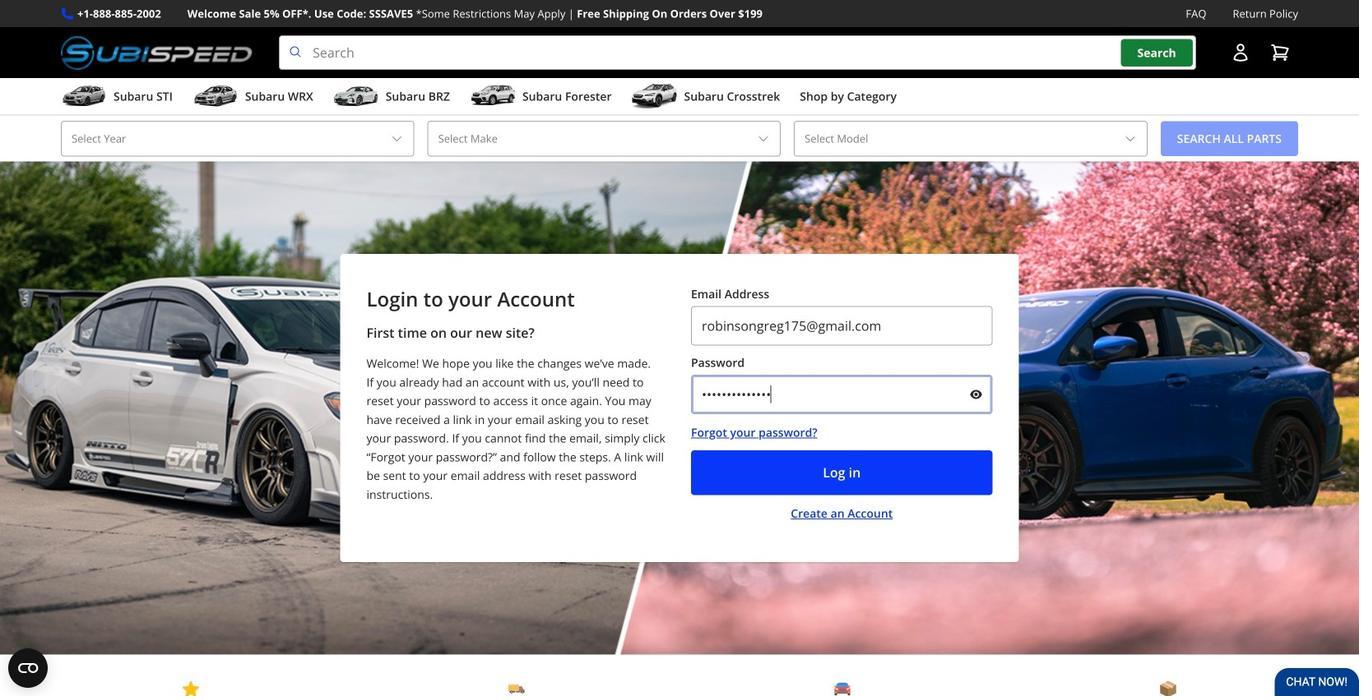 Task type: locate. For each thing, give the bounding box(es) containing it.
open widget image
[[8, 649, 48, 689]]

all in one image
[[1160, 682, 1177, 697]]

Password password field
[[691, 375, 993, 415]]

Select Make button
[[428, 121, 781, 157]]

select year image
[[391, 132, 404, 146]]

a subaru brz thumbnail image image
[[333, 84, 379, 109]]

Select Model button
[[794, 121, 1148, 157]]

a subaru crosstrek thumbnail image image
[[632, 84, 678, 109]]

subispeed logo image
[[61, 35, 253, 70]]

shipping image
[[509, 682, 525, 697]]

button image
[[1231, 43, 1251, 63]]

Select Year button
[[61, 121, 414, 157]]

rewards image
[[183, 682, 199, 697]]



Task type: vqa. For each thing, say whether or not it's contained in the screenshot.
rightmost Adjustment
no



Task type: describe. For each thing, give the bounding box(es) containing it.
search input field
[[279, 35, 1196, 70]]

select model image
[[1124, 132, 1137, 146]]

select make image
[[757, 132, 770, 146]]

a subaru forester thumbnail image image
[[470, 84, 516, 109]]

toggle password visibility image
[[970, 388, 983, 402]]

a subaru sti thumbnail image image
[[61, 84, 107, 109]]

search vehicle image
[[834, 682, 851, 697]]

Email Address text field
[[691, 307, 993, 346]]

a subaru wrx thumbnail image image
[[192, 84, 239, 109]]

a collage of action shots of vehicles image
[[0, 162, 1359, 655]]



